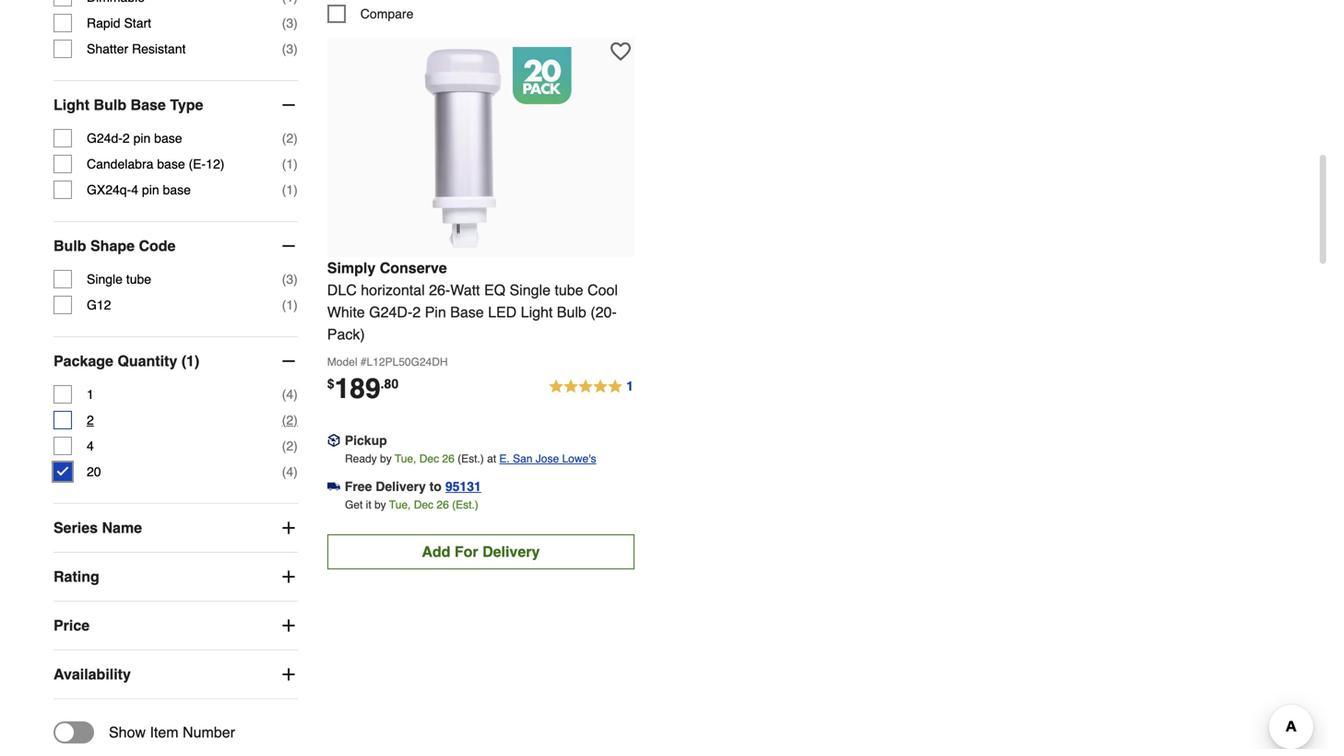 Task type: vqa. For each thing, say whether or not it's contained in the screenshot.
PROPER
no



Task type: locate. For each thing, give the bounding box(es) containing it.
rating button
[[53, 553, 298, 601]]

1
[[286, 157, 293, 172], [286, 183, 293, 197], [286, 298, 293, 313], [626, 379, 633, 394], [87, 387, 94, 402]]

( 2 )
[[282, 131, 298, 146], [282, 413, 298, 428], [282, 439, 298, 454]]

add
[[422, 544, 450, 561]]

2 vertical spatial 3
[[286, 272, 293, 287]]

2 vertical spatial ( 1 )
[[282, 298, 298, 313]]

2 ( 1 ) from the top
[[282, 183, 298, 197]]

( 4 ) down minus image
[[282, 387, 298, 402]]

( 3 )
[[282, 16, 298, 31], [282, 42, 298, 56], [282, 272, 298, 287]]

4 ) from the top
[[293, 157, 298, 172]]

(est.) left at at the left of page
[[458, 453, 484, 466]]

2 vertical spatial base
[[163, 183, 191, 197]]

g12
[[87, 298, 111, 313]]

base down 'watt'
[[450, 304, 484, 321]]

( for single tube
[[282, 272, 286, 287]]

0 vertical spatial base
[[154, 131, 182, 146]]

1 for gx24q-4 pin base
[[286, 183, 293, 197]]

) for g24d-2 pin base
[[293, 131, 298, 146]]

add for delivery button
[[327, 535, 634, 570]]

light bulb base type button
[[53, 81, 298, 129]]

(1)
[[181, 353, 199, 370]]

0 vertical spatial plus image
[[279, 519, 298, 538]]

tube down code
[[126, 272, 151, 287]]

2 minus image from the top
[[279, 237, 298, 256]]

3
[[286, 16, 293, 31], [286, 42, 293, 56], [286, 272, 293, 287]]

2 vertical spatial plus image
[[279, 666, 298, 684]]

3 3 from the top
[[286, 272, 293, 287]]

11 ) from the top
[[293, 465, 298, 480]]

minus image
[[279, 352, 298, 371]]

0 vertical spatial minus image
[[279, 96, 298, 114]]

2 plus image from the top
[[279, 568, 298, 587]]

11 ( from the top
[[282, 465, 286, 480]]

g24d-2 pin base
[[87, 131, 182, 146]]

1 for g12
[[286, 298, 293, 313]]

2 ) from the top
[[293, 42, 298, 56]]

pickup image
[[327, 434, 340, 447]]

bulb shape code button
[[53, 222, 298, 270]]

tube left cool
[[555, 282, 583, 299]]

0 vertical spatial pin
[[133, 131, 151, 146]]

1 vertical spatial light
[[521, 304, 553, 321]]

0 vertical spatial ( 3 )
[[282, 16, 298, 31]]

(est.)
[[458, 453, 484, 466], [452, 499, 478, 512]]

1 for candelabra base (e-12)
[[286, 157, 293, 172]]

rapid
[[87, 16, 120, 31]]

) for rapid start
[[293, 16, 298, 31]]

26 down to
[[437, 499, 449, 512]]

dec up to
[[419, 453, 439, 466]]

base down (e-
[[163, 183, 191, 197]]

base up g24d-2 pin base
[[131, 96, 166, 114]]

g24d-
[[369, 304, 413, 321]]

8 ) from the top
[[293, 387, 298, 402]]

2 3 from the top
[[286, 42, 293, 56]]

1 ( 1 ) from the top
[[282, 157, 298, 172]]

( for rapid start
[[282, 16, 286, 31]]

5 ( from the top
[[282, 183, 286, 197]]

single up the g12
[[87, 272, 123, 287]]

base for gx24q-4 pin base
[[163, 183, 191, 197]]

light inside button
[[53, 96, 90, 114]]

1 vertical spatial ( 3 )
[[282, 42, 298, 56]]

7 ) from the top
[[293, 298, 298, 313]]

add for delivery
[[422, 544, 540, 561]]

( for g24d-2 pin base
[[282, 131, 286, 146]]

bulb left the shape
[[53, 238, 86, 255]]

(
[[282, 16, 286, 31], [282, 42, 286, 56], [282, 131, 286, 146], [282, 157, 286, 172], [282, 183, 286, 197], [282, 272, 286, 287], [282, 298, 286, 313], [282, 387, 286, 402], [282, 413, 286, 428], [282, 439, 286, 454], [282, 465, 286, 480]]

2 ( 4 ) from the top
[[282, 465, 298, 480]]

) for 1
[[293, 387, 298, 402]]

base inside simply conserve dlc horizontal 26-watt eq single tube cool white g24d-2 pin base led light bulb (20- pack)
[[450, 304, 484, 321]]

6 ) from the top
[[293, 272, 298, 287]]

( 4 ) left free
[[282, 465, 298, 480]]

7 ( from the top
[[282, 298, 286, 313]]

by
[[380, 453, 392, 466], [374, 499, 386, 512]]

plus image inside series name button
[[279, 519, 298, 538]]

g24d-
[[87, 131, 123, 146]]

1 vertical spatial minus image
[[279, 237, 298, 256]]

pin down candelabra base (e-12)
[[142, 183, 159, 197]]

plus image inside "availability" button
[[279, 666, 298, 684]]

9 ( from the top
[[282, 413, 286, 428]]

pin
[[133, 131, 151, 146], [142, 183, 159, 197]]

4 ( from the top
[[282, 157, 286, 172]]

1 vertical spatial tue,
[[389, 499, 411, 512]]

3 for shatter resistant
[[286, 42, 293, 56]]

show
[[109, 725, 146, 742]]

0 vertical spatial delivery
[[376, 479, 426, 494]]

single tube
[[87, 272, 151, 287]]

0 horizontal spatial light
[[53, 96, 90, 114]]

1 ( from the top
[[282, 16, 286, 31]]

plus image
[[279, 519, 298, 538], [279, 568, 298, 587], [279, 666, 298, 684]]

led
[[488, 304, 517, 321]]

package quantity (1)
[[53, 353, 199, 370]]

light
[[53, 96, 90, 114], [521, 304, 553, 321]]

minus image
[[279, 96, 298, 114], [279, 237, 298, 256]]

2 inside simply conserve dlc horizontal 26-watt eq single tube cool white g24d-2 pin base led light bulb (20- pack)
[[413, 304, 421, 321]]

2 ( 2 ) from the top
[[282, 413, 298, 428]]

1 ) from the top
[[293, 16, 298, 31]]

0 vertical spatial by
[[380, 453, 392, 466]]

(est.) down 95131
[[452, 499, 478, 512]]

tue, down free delivery to 95131
[[389, 499, 411, 512]]

bulb up g24d-
[[94, 96, 126, 114]]

1002731070 element
[[327, 5, 414, 23]]

code
[[139, 238, 176, 255]]

minus image inside light bulb base type button
[[279, 96, 298, 114]]

#
[[360, 356, 367, 369]]

2 vertical spatial ( 3 )
[[282, 272, 298, 287]]

1 horizontal spatial light
[[521, 304, 553, 321]]

package
[[53, 353, 113, 370]]

8 ( from the top
[[282, 387, 286, 402]]

( for 4
[[282, 439, 286, 454]]

dec down free delivery to 95131
[[414, 499, 434, 512]]

1 button
[[548, 376, 634, 398]]

tube inside simply conserve dlc horizontal 26-watt eq single tube cool white g24d-2 pin base led light bulb (20- pack)
[[555, 282, 583, 299]]

2 horizontal spatial bulb
[[557, 304, 586, 321]]

2 vertical spatial bulb
[[557, 304, 586, 321]]

1 vertical spatial 26
[[437, 499, 449, 512]]

4 left free
[[286, 465, 293, 480]]

1 plus image from the top
[[279, 519, 298, 538]]

plus image for availability
[[279, 666, 298, 684]]

2 vertical spatial ( 2 )
[[282, 439, 298, 454]]

model # l12pl50g24dh
[[327, 356, 448, 369]]

price
[[53, 618, 90, 635]]

3 ) from the top
[[293, 131, 298, 146]]

single inside simply conserve dlc horizontal 26-watt eq single tube cool white g24d-2 pin base led light bulb (20- pack)
[[510, 282, 551, 299]]

base inside button
[[131, 96, 166, 114]]

3 ( 2 ) from the top
[[282, 439, 298, 454]]

1 vertical spatial ( 2 )
[[282, 413, 298, 428]]

95131
[[445, 479, 481, 494]]

heart outline image
[[610, 41, 631, 62]]

1 vertical spatial ( 1 )
[[282, 183, 298, 197]]

9 ) from the top
[[293, 413, 298, 428]]

( 1 )
[[282, 157, 298, 172], [282, 183, 298, 197], [282, 298, 298, 313]]

minus image inside bulb shape code button
[[279, 237, 298, 256]]

1 horizontal spatial tube
[[555, 282, 583, 299]]

1 vertical spatial ( 4 )
[[282, 465, 298, 480]]

( 4 ) for 1
[[282, 387, 298, 402]]

1 vertical spatial base
[[450, 304, 484, 321]]

3 plus image from the top
[[279, 666, 298, 684]]

minus image for bulb shape code
[[279, 237, 298, 256]]

0 horizontal spatial bulb
[[53, 238, 86, 255]]

3 ( 1 ) from the top
[[282, 298, 298, 313]]

1 vertical spatial pin
[[142, 183, 159, 197]]

plus image
[[279, 617, 298, 636]]

shatter resistant
[[87, 42, 186, 56]]

base
[[131, 96, 166, 114], [450, 304, 484, 321]]

( for gx24q-4 pin base
[[282, 183, 286, 197]]

1 vertical spatial plus image
[[279, 568, 298, 587]]

2
[[123, 131, 130, 146], [286, 131, 293, 146], [413, 304, 421, 321], [87, 413, 94, 428], [286, 413, 293, 428], [286, 439, 293, 454]]

1 vertical spatial (est.)
[[452, 499, 478, 512]]

delivery up get it by tue, dec 26 (est.)
[[376, 479, 426, 494]]

e. san jose lowe's button
[[499, 450, 596, 468]]

10 ) from the top
[[293, 439, 298, 454]]

12)
[[206, 157, 225, 172]]

0 vertical spatial dec
[[419, 453, 439, 466]]

26 up 95131 button
[[442, 453, 454, 466]]

dec
[[419, 453, 439, 466], [414, 499, 434, 512]]

( for shatter resistant
[[282, 42, 286, 56]]

0 horizontal spatial tube
[[126, 272, 151, 287]]

eq
[[484, 282, 505, 299]]

1 ( 2 ) from the top
[[282, 131, 298, 146]]

20
[[87, 465, 101, 480]]

candelabra base (e-12)
[[87, 157, 225, 172]]

by right it
[[374, 499, 386, 512]]

1 horizontal spatial delivery
[[482, 544, 540, 561]]

1 ( 3 ) from the top
[[282, 16, 298, 31]]

for
[[455, 544, 478, 561]]

0 vertical spatial (est.)
[[458, 453, 484, 466]]

pin up candelabra base (e-12)
[[133, 131, 151, 146]]

compare
[[360, 6, 414, 21]]

2 ( from the top
[[282, 42, 286, 56]]

1 vertical spatial delivery
[[482, 544, 540, 561]]

base up candelabra base (e-12)
[[154, 131, 182, 146]]

simply conserve dlc horizontal 26-watt eq single tube cool white g24d-2 pin base led light bulb (20-pack) image
[[379, 47, 582, 250]]

light up g24d-
[[53, 96, 90, 114]]

availability button
[[53, 651, 298, 699]]

( 4 ) for 20
[[282, 465, 298, 480]]

3 ( from the top
[[282, 131, 286, 146]]

pin
[[425, 304, 446, 321]]

base left (e-
[[157, 157, 185, 172]]

( 2 ) for 2
[[282, 413, 298, 428]]

1 horizontal spatial bulb
[[94, 96, 126, 114]]

(e-
[[189, 157, 206, 172]]

( for 1
[[282, 387, 286, 402]]

1 ( 4 ) from the top
[[282, 387, 298, 402]]

plus image inside rating button
[[279, 568, 298, 587]]

free
[[345, 479, 372, 494]]

tue, up free delivery to 95131
[[395, 453, 416, 466]]

0 vertical spatial tue,
[[395, 453, 416, 466]]

1 vertical spatial 3
[[286, 42, 293, 56]]

0 horizontal spatial base
[[131, 96, 166, 114]]

light right led
[[521, 304, 553, 321]]

4
[[131, 183, 138, 197], [286, 387, 293, 402], [87, 439, 94, 454], [286, 465, 293, 480]]

0 vertical spatial light
[[53, 96, 90, 114]]

delivery
[[376, 479, 426, 494], [482, 544, 540, 561]]

26
[[442, 453, 454, 466], [437, 499, 449, 512]]

pack)
[[327, 326, 365, 343]]

0 vertical spatial base
[[131, 96, 166, 114]]

0 vertical spatial ( 1 )
[[282, 157, 298, 172]]

)
[[293, 16, 298, 31], [293, 42, 298, 56], [293, 131, 298, 146], [293, 157, 298, 172], [293, 183, 298, 197], [293, 272, 298, 287], [293, 298, 298, 313], [293, 387, 298, 402], [293, 413, 298, 428], [293, 439, 298, 454], [293, 465, 298, 480]]

10 ( from the top
[[282, 439, 286, 454]]

series
[[53, 520, 98, 537]]

single right eq
[[510, 282, 551, 299]]

6 ( from the top
[[282, 272, 286, 287]]

3 for rapid start
[[286, 16, 293, 31]]

by right ready
[[380, 453, 392, 466]]

3 ( 3 ) from the top
[[282, 272, 298, 287]]

1 horizontal spatial base
[[450, 304, 484, 321]]

bulb shape code
[[53, 238, 176, 255]]

delivery right for
[[482, 544, 540, 561]]

( for candelabra base (e-12)
[[282, 157, 286, 172]]

5 ) from the top
[[293, 183, 298, 197]]

( 4 )
[[282, 387, 298, 402], [282, 465, 298, 480]]

1 3 from the top
[[286, 16, 293, 31]]

0 vertical spatial ( 2 )
[[282, 131, 298, 146]]

( 1 ) for light bulb base type
[[282, 157, 298, 172]]

bulb left (20-
[[557, 304, 586, 321]]

0 vertical spatial ( 4 )
[[282, 387, 298, 402]]

base for g24d-2 pin base
[[154, 131, 182, 146]]

.80
[[381, 377, 399, 391]]

0 vertical spatial 3
[[286, 16, 293, 31]]

( for 2
[[282, 413, 286, 428]]

tube
[[126, 272, 151, 287], [555, 282, 583, 299]]

single
[[87, 272, 123, 287], [510, 282, 551, 299]]

2 ( 3 ) from the top
[[282, 42, 298, 56]]

1 minus image from the top
[[279, 96, 298, 114]]

bulb
[[94, 96, 126, 114], [53, 238, 86, 255], [557, 304, 586, 321]]

truck filled image
[[327, 481, 340, 493]]

1 vertical spatial dec
[[414, 499, 434, 512]]

get
[[345, 499, 363, 512]]

1 vertical spatial bulb
[[53, 238, 86, 255]]

1 horizontal spatial single
[[510, 282, 551, 299]]

price button
[[53, 602, 298, 650]]



Task type: describe. For each thing, give the bounding box(es) containing it.
actual price $189.80 element
[[327, 373, 399, 405]]

$ 189 .80
[[327, 373, 399, 405]]

( for g12
[[282, 298, 286, 313]]

type
[[170, 96, 203, 114]]

at
[[487, 453, 496, 466]]

san
[[513, 453, 533, 466]]

start
[[124, 16, 151, 31]]

light bulb base type
[[53, 96, 203, 114]]

get it by tue, dec 26 (est.)
[[345, 499, 478, 512]]

1 inside 5 stars 'image'
[[626, 379, 633, 394]]

series name
[[53, 520, 142, 537]]

4 down minus image
[[286, 387, 293, 402]]

free delivery to 95131
[[345, 479, 481, 494]]

pin for 4
[[142, 183, 159, 197]]

lowe's
[[562, 453, 596, 466]]

( for 20
[[282, 465, 286, 480]]

0 vertical spatial 26
[[442, 453, 454, 466]]

dlc
[[327, 282, 357, 299]]

) for shatter resistant
[[293, 42, 298, 56]]

) for 2
[[293, 413, 298, 428]]

simply
[[327, 260, 376, 277]]

( 1 ) for bulb shape code
[[282, 298, 298, 313]]

ready by tue, dec 26 (est.) at e. san jose lowe's
[[345, 453, 596, 466]]

plus image for series name
[[279, 519, 298, 538]]

gx24q-4 pin base
[[87, 183, 191, 197]]

) for 4
[[293, 439, 298, 454]]

it
[[366, 499, 371, 512]]

0 horizontal spatial delivery
[[376, 479, 426, 494]]

( 2 ) for 4
[[282, 439, 298, 454]]

jose
[[536, 453, 559, 466]]

( 3 ) for tube
[[282, 272, 298, 287]]

95131 button
[[445, 478, 481, 496]]

$
[[327, 377, 334, 391]]

rapid start
[[87, 16, 151, 31]]

item
[[150, 725, 179, 742]]

rating
[[53, 569, 99, 586]]

1 vertical spatial by
[[374, 499, 386, 512]]

( 3 ) for start
[[282, 16, 298, 31]]

bulb inside simply conserve dlc horizontal 26-watt eq single tube cool white g24d-2 pin base led light bulb (20- pack)
[[557, 304, 586, 321]]

model
[[327, 356, 357, 369]]

horizontal
[[361, 282, 425, 299]]

1 vertical spatial base
[[157, 157, 185, 172]]

minus image for light bulb base type
[[279, 96, 298, 114]]

5 stars image
[[548, 376, 634, 398]]

white
[[327, 304, 365, 321]]

shatter
[[87, 42, 128, 56]]

) for g12
[[293, 298, 298, 313]]

pin for 2
[[133, 131, 151, 146]]

e.
[[499, 453, 510, 466]]

light inside simply conserve dlc horizontal 26-watt eq single tube cool white g24d-2 pin base led light bulb (20- pack)
[[521, 304, 553, 321]]

availability
[[53, 666, 131, 683]]

) for single tube
[[293, 272, 298, 287]]

(20-
[[591, 304, 617, 321]]

plus image for rating
[[279, 568, 298, 587]]

series name button
[[53, 505, 298, 553]]

( 2 ) for g24d-2 pin base
[[282, 131, 298, 146]]

resistant
[[132, 42, 186, 56]]

shape
[[90, 238, 135, 255]]

delivery inside button
[[482, 544, 540, 561]]

conserve
[[380, 260, 447, 277]]

quantity
[[117, 353, 177, 370]]

4 up 20
[[87, 439, 94, 454]]

number
[[183, 725, 235, 742]]

simply conserve dlc horizontal 26-watt eq single tube cool white g24d-2 pin base led light bulb (20- pack)
[[327, 260, 618, 343]]

0 horizontal spatial single
[[87, 272, 123, 287]]

) for candelabra base (e-12)
[[293, 157, 298, 172]]

l12pl50g24dh
[[367, 356, 448, 369]]

name
[[102, 520, 142, 537]]

watt
[[450, 282, 480, 299]]

show item number
[[109, 725, 235, 742]]

show item number element
[[53, 722, 235, 744]]

cool
[[588, 282, 618, 299]]

candelabra
[[87, 157, 153, 172]]

) for gx24q-4 pin base
[[293, 183, 298, 197]]

ready
[[345, 453, 377, 466]]

( 3 ) for resistant
[[282, 42, 298, 56]]

pickup
[[345, 433, 387, 448]]

) for 20
[[293, 465, 298, 480]]

189
[[334, 373, 381, 405]]

3 for single tube
[[286, 272, 293, 287]]

0 vertical spatial bulb
[[94, 96, 126, 114]]

26-
[[429, 282, 450, 299]]

gx24q-
[[87, 183, 131, 197]]

to
[[429, 479, 442, 494]]

4 down candelabra
[[131, 183, 138, 197]]



